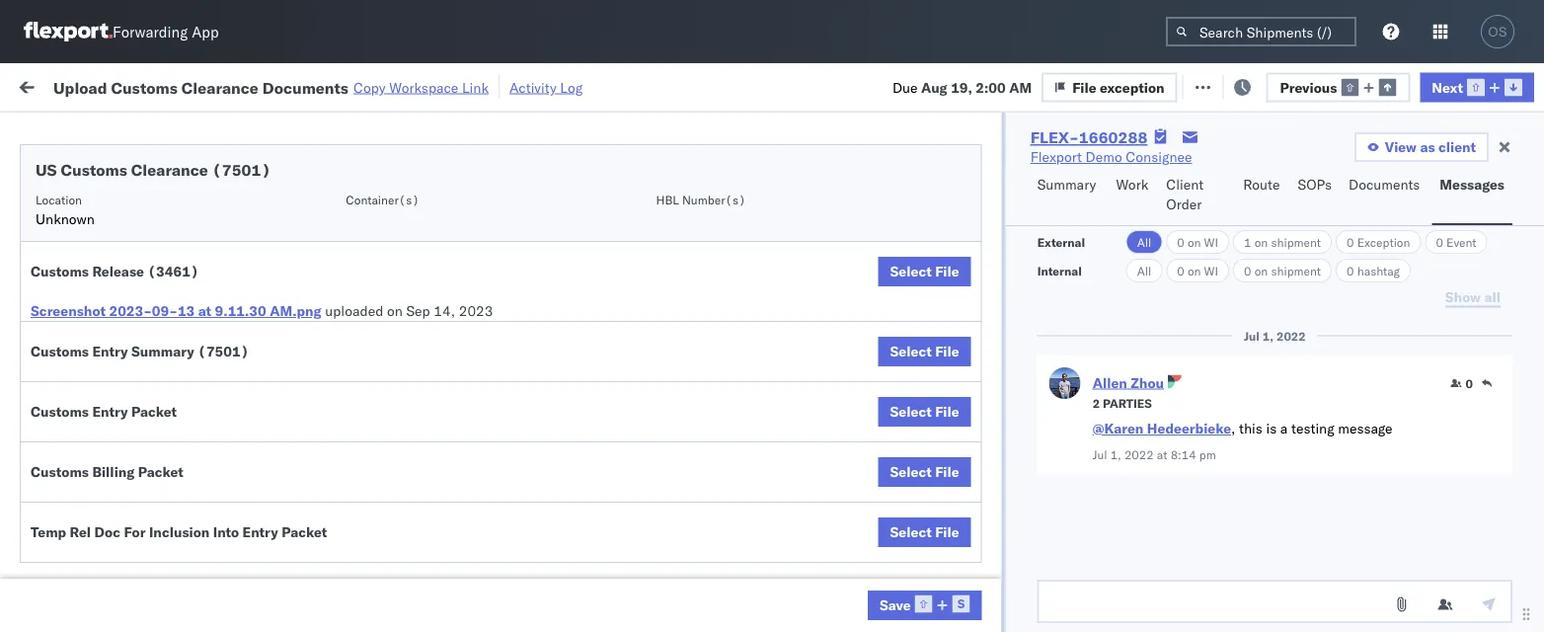 Task type: locate. For each thing, give the bounding box(es) containing it.
1 vertical spatial clearance
[[131, 160, 208, 180]]

workitem
[[22, 161, 73, 176]]

0 vertical spatial jul
[[1244, 328, 1260, 343]]

dec left 23,
[[411, 546, 437, 563]]

1 vertical spatial schedule delivery appointment link
[[45, 326, 243, 346]]

2 vertical spatial packet
[[282, 523, 327, 541]]

2 vertical spatial schedule delivery appointment
[[45, 501, 243, 519]]

order
[[1167, 196, 1202, 213]]

0 vertical spatial all
[[1138, 235, 1152, 249]]

wi for 0
[[1205, 263, 1219, 278]]

at right 13
[[198, 302, 212, 320]]

schedule pickup from los angeles, ca link
[[45, 230, 281, 269], [45, 273, 281, 313], [45, 360, 281, 400], [45, 447, 281, 486]]

0 vertical spatial summary
[[1038, 176, 1097, 193]]

all button for internal
[[1127, 259, 1163, 282]]

1846748 up 'parties'
[[1133, 372, 1193, 389]]

view
[[1386, 138, 1417, 156]]

file for customs entry packet
[[936, 403, 960, 420]]

6:00 pm cst, dec 23, 2022
[[318, 546, 499, 563]]

all button for external
[[1127, 230, 1163, 254]]

upload for upload customs clearance documents copy workspace link
[[53, 77, 107, 97]]

flex-1846748 up 'parties'
[[1090, 372, 1193, 389]]

angeles, for second schedule pickup from los angeles, ca 'link' from the bottom of the page
[[212, 361, 266, 378]]

3 schedule delivery appointment link from the top
[[45, 500, 243, 520]]

customs up "billing"
[[94, 404, 149, 422]]

3 ceau7522281, from the top
[[1217, 284, 1318, 302]]

0 horizontal spatial 1,
[[1111, 447, 1122, 462]]

1 1846748 from the top
[[1133, 198, 1193, 215]]

2 horizontal spatial at
[[1157, 447, 1168, 462]]

1 fcl from the top
[[649, 198, 674, 215]]

clearance inside upload customs clearance documents
[[153, 404, 216, 422]]

angeles, for first schedule pickup from los angeles, ca 'link' from the bottom
[[212, 448, 266, 465]]

5 select file button from the top
[[879, 518, 972, 547]]

by:
[[71, 121, 90, 138]]

jul down 0 on shipment
[[1244, 328, 1260, 343]]

pickup up 2023-
[[107, 274, 150, 291]]

pickup down 'customs entry summary (7501)'
[[107, 361, 150, 378]]

wi left 1
[[1205, 235, 1219, 249]]

pickup inside confirm pickup from los angeles, ca
[[99, 535, 142, 552]]

customs up customs billing packet
[[31, 403, 89, 420]]

shipment for 0 on shipment
[[1272, 263, 1322, 278]]

5 ca from the top
[[45, 555, 64, 572]]

1846748 up 8:14
[[1133, 415, 1193, 433]]

summary down flexport
[[1038, 176, 1097, 193]]

1 vertical spatial all button
[[1127, 259, 1163, 282]]

screenshot 2023-09-13 at 9.11.30 am.png link
[[31, 301, 322, 321]]

1 horizontal spatial numbers
[[1417, 161, 1466, 176]]

flex-1660288 link
[[1031, 127, 1148, 147]]

numbers for container numbers
[[1217, 169, 1266, 184]]

2 1:59 from the top
[[318, 242, 348, 259]]

0 vertical spatial schedule delivery appointment button
[[45, 196, 243, 218]]

1 vertical spatial upload
[[45, 404, 90, 422]]

internal
[[1038, 263, 1082, 278]]

2 schedule pickup from los angeles, ca link from the top
[[45, 273, 281, 313]]

angeles, for "confirm pickup from los angeles, ca" "link"
[[204, 535, 258, 552]]

1, inside @karen hedeerbieke , this is a testing message jul 1, 2022 at 8:14 pm
[[1111, 447, 1122, 462]]

1 vertical spatial entry
[[92, 403, 128, 420]]

clearance down import
[[131, 160, 208, 180]]

documents for upload customs clearance documents copy workspace link
[[263, 77, 349, 97]]

select for temp rel doc for inclusion into entry packet
[[890, 523, 932, 541]]

documents left copy
[[263, 77, 349, 97]]

flex-1846748 down the flex id button
[[1090, 198, 1193, 215]]

ceau7522281, hlxu6269489, hlxu8034992
[[1217, 198, 1523, 215], [1217, 241, 1523, 258], [1217, 284, 1523, 302], [1217, 328, 1523, 345], [1217, 371, 1523, 389], [1217, 415, 1523, 432]]

test123456 right testing
[[1345, 415, 1429, 433]]

5, for second schedule pickup from los angeles, ca 'link' from the bottom of the page
[[442, 372, 455, 389]]

1 vertical spatial schedule delivery appointment
[[45, 327, 243, 345]]

exception up 1660288
[[1100, 78, 1165, 96]]

upload up customs billing packet
[[45, 404, 90, 422]]

1 vertical spatial delivery
[[107, 327, 158, 345]]

2 vertical spatial cst,
[[377, 546, 408, 563]]

0 vertical spatial delivery
[[107, 197, 158, 214]]

los down 13
[[186, 361, 208, 378]]

2 vertical spatial appointment
[[162, 501, 243, 519]]

schedule up rel
[[45, 501, 104, 519]]

nov
[[413, 198, 439, 215], [413, 242, 439, 259], [413, 285, 439, 302], [413, 328, 439, 346], [413, 372, 439, 389], [412, 415, 438, 433]]

4 fcl from the top
[[649, 415, 674, 433]]

1 select from the top
[[890, 263, 932, 280]]

3 test123456 from the top
[[1345, 415, 1429, 433]]

test
[[820, 198, 846, 215], [820, 242, 846, 259], [948, 242, 974, 259], [948, 285, 974, 302], [948, 328, 974, 346], [820, 372, 846, 389], [948, 372, 974, 389], [820, 415, 846, 433], [948, 415, 974, 433], [948, 459, 974, 476], [820, 502, 846, 520], [948, 502, 974, 520], [820, 546, 846, 563], [948, 546, 974, 563], [948, 589, 974, 606]]

14, up 23,
[[441, 502, 463, 520]]

shipment up 0 on shipment
[[1272, 235, 1322, 249]]

file exception button
[[1178, 71, 1313, 100], [1178, 71, 1313, 100], [1042, 72, 1178, 102], [1042, 72, 1178, 102]]

1 0 on wi from the top
[[1178, 235, 1219, 249]]

0 vertical spatial 0 on wi
[[1178, 235, 1219, 249]]

4 schedule pickup from los angeles, ca button from the top
[[45, 447, 281, 488]]

5 select from the top
[[890, 523, 932, 541]]

1 ceau7522281, from the top
[[1217, 198, 1318, 215]]

1 vertical spatial abcdefg78456546
[[1345, 589, 1478, 606]]

ca up temp
[[45, 468, 64, 485]]

from
[[154, 231, 183, 248], [154, 274, 183, 291], [154, 361, 183, 378], [154, 448, 183, 465], [146, 535, 175, 552]]

3 flex-1846748 from the top
[[1090, 328, 1193, 346]]

shipment
[[1272, 235, 1322, 249], [1272, 263, 1322, 278]]

exception
[[1358, 235, 1411, 249]]

flex id button
[[1049, 157, 1187, 177]]

los for second schedule pickup from los angeles, ca 'link' from the bottom of the page
[[186, 361, 208, 378]]

cst, left 9,
[[378, 415, 409, 433]]

1 vertical spatial schedule delivery appointment button
[[45, 326, 243, 348]]

fcl
[[649, 198, 674, 215], [649, 242, 674, 259], [649, 372, 674, 389], [649, 415, 674, 433], [649, 502, 674, 520], [649, 546, 674, 563]]

2 schedule delivery appointment from the top
[[45, 327, 243, 345]]

4 schedule pickup from los angeles, ca from the top
[[45, 448, 266, 485]]

ceau7522281, for upload customs clearance documents link
[[1217, 415, 1318, 432]]

2 vertical spatial documents
[[45, 424, 117, 442]]

shipment down 1 on shipment
[[1272, 263, 1322, 278]]

am.png
[[270, 302, 322, 320]]

0 horizontal spatial documents
[[45, 424, 117, 442]]

cdt, for second schedule pickup from los angeles, ca 'link' from the bottom of the page
[[378, 372, 410, 389]]

select file
[[890, 263, 960, 280], [890, 343, 960, 360], [890, 403, 960, 420], [890, 463, 960, 481], [890, 523, 960, 541]]

hedeerbieke
[[1148, 420, 1232, 437]]

5 1846748 from the top
[[1133, 415, 1193, 433]]

packet up 6:00
[[282, 523, 327, 541]]

los down upload customs clearance documents button
[[186, 448, 208, 465]]

0 vertical spatial work
[[214, 77, 249, 94]]

file for customs billing packet
[[936, 463, 960, 481]]

appointment down us customs clearance (7501) at the top
[[162, 197, 243, 214]]

1 vertical spatial work
[[1117, 176, 1149, 193]]

customs billing packet
[[31, 463, 184, 481]]

release
[[92, 263, 144, 280]]

schedule pickup from los angeles, ca button
[[45, 230, 281, 271], [45, 273, 281, 315], [45, 360, 281, 402], [45, 447, 281, 488]]

0
[[1178, 235, 1185, 249], [1347, 235, 1355, 249], [1437, 235, 1444, 249], [1178, 263, 1185, 278], [1245, 263, 1252, 278], [1347, 263, 1355, 278], [1466, 376, 1474, 391]]

resize handle column header
[[282, 153, 306, 632], [502, 153, 525, 632], [571, 153, 595, 632], [699, 153, 723, 632], [828, 153, 851, 632], [1025, 153, 1049, 632], [1183, 153, 1207, 632], [1312, 153, 1335, 632], [1509, 153, 1533, 632]]

1 shipment from the top
[[1272, 235, 1322, 249]]

1 delivery from the top
[[107, 197, 158, 214]]

pickup for second schedule pickup from los angeles, ca 'link' from the bottom of the page
[[107, 361, 150, 378]]

2 vertical spatial entry
[[243, 523, 278, 541]]

schedule delivery appointment for 1st schedule delivery appointment link from the bottom of the page
[[45, 501, 243, 519]]

2 0 on wi from the top
[[1178, 263, 1219, 278]]

save button
[[868, 591, 982, 620]]

documents inside upload customs clearance documents
[[45, 424, 117, 442]]

0 vertical spatial cst,
[[378, 415, 409, 433]]

5 hlxu6269489, from the top
[[1322, 371, 1423, 389]]

0 vertical spatial upload
[[53, 77, 107, 97]]

1 schedule pickup from los angeles, ca button from the top
[[45, 230, 281, 271]]

at left 8:14
[[1157, 447, 1168, 462]]

schedule delivery appointment
[[45, 197, 243, 214], [45, 327, 243, 345], [45, 501, 243, 519]]

hbl number(s)
[[656, 192, 746, 207]]

ca down unknown
[[45, 250, 64, 268]]

1846748 up zhou
[[1133, 328, 1193, 346]]

flex-1889466
[[1090, 459, 1193, 476]]

wi left 0 on shipment
[[1205, 263, 1219, 278]]

numbers down 'view as client' on the right top of the page
[[1417, 161, 1466, 176]]

2 appointment from the top
[[162, 327, 243, 345]]

flex-1660288
[[1031, 127, 1148, 147]]

1 vertical spatial 1,
[[1111, 447, 1122, 462]]

ca up customs entry packet on the left bottom of the page
[[45, 381, 64, 398]]

entry
[[92, 343, 128, 360], [92, 403, 128, 420], [243, 523, 278, 541]]

work button
[[1109, 167, 1159, 225]]

customs release (3461)
[[31, 263, 199, 280]]

copy
[[354, 79, 386, 96]]

dec for 14,
[[412, 502, 438, 520]]

schedule delivery appointment down 2023-
[[45, 327, 243, 345]]

1 horizontal spatial exception
[[1236, 77, 1301, 94]]

1, down 0 on shipment
[[1263, 328, 1274, 343]]

entry down 2023-
[[92, 343, 128, 360]]

5 cdt, from the top
[[378, 372, 410, 389]]

schedule delivery appointment button down 2023-
[[45, 326, 243, 348]]

view as client
[[1386, 138, 1477, 156]]

entry right 'into'
[[243, 523, 278, 541]]

delivery
[[107, 197, 158, 214], [107, 327, 158, 345], [107, 501, 158, 519]]

1 vertical spatial shipment
[[1272, 263, 1322, 278]]

doc
[[94, 523, 121, 541]]

dec for 23,
[[411, 546, 437, 563]]

0 vertical spatial clearance
[[182, 77, 259, 97]]

2 vertical spatial delivery
[[107, 501, 158, 519]]

ceau7522281, for second schedule pickup from los angeles, ca 'link' from the bottom of the page
[[1217, 371, 1318, 389]]

ca down customs release (3461)
[[45, 294, 64, 311]]

mbl/mawb numbers
[[1345, 161, 1466, 176]]

pickup for 4th schedule pickup from los angeles, ca 'link' from the bottom of the page
[[107, 231, 150, 248]]

clearance for upload customs clearance documents copy workspace link
[[182, 77, 259, 97]]

0 vertical spatial documents
[[263, 77, 349, 97]]

1 resize handle column header from the left
[[282, 153, 306, 632]]

numbers inside container numbers
[[1217, 169, 1266, 184]]

link
[[462, 79, 489, 96]]

delivery down 2023-
[[107, 327, 158, 345]]

0 vertical spatial schedule delivery appointment link
[[45, 196, 243, 216]]

2 delivery from the top
[[107, 327, 158, 345]]

packet right "billing"
[[138, 463, 184, 481]]

flex-1846748 down "work" button
[[1090, 242, 1193, 259]]

0 vertical spatial uetu5238478
[[1322, 458, 1419, 476]]

0 vertical spatial appointment
[[162, 197, 243, 214]]

schedule delivery appointment button down us customs clearance (7501) at the top
[[45, 196, 243, 218]]

consignee
[[1126, 148, 1193, 165]]

select file for customs entry packet
[[890, 403, 960, 420]]

flex-1846748 up zhou
[[1090, 328, 1193, 346]]

Search Work text field
[[881, 71, 1097, 100]]

file for temp rel doc for inclusion into entry packet
[[936, 523, 960, 541]]

1 horizontal spatial work
[[1117, 176, 1149, 193]]

5 5, from the top
[[442, 372, 455, 389]]

id
[[1084, 161, 1096, 176]]

0 vertical spatial test123456
[[1345, 242, 1429, 259]]

file for customs entry summary (7501)
[[936, 343, 960, 360]]

packet down 'customs entry summary (7501)'
[[131, 403, 177, 420]]

next button
[[1421, 72, 1535, 102]]

1 vertical spatial cst,
[[378, 502, 409, 520]]

for
[[124, 523, 146, 541]]

upload customs clearance documents
[[45, 404, 216, 442]]

0 vertical spatial schedule delivery appointment
[[45, 197, 243, 214]]

select file for temp rel doc for inclusion into entry packet
[[890, 523, 960, 541]]

am
[[1010, 78, 1032, 96], [351, 198, 374, 215], [351, 242, 374, 259], [351, 285, 374, 302], [351, 328, 374, 346], [351, 372, 374, 389], [351, 415, 374, 433], [351, 502, 374, 520]]

1:59
[[318, 198, 348, 215], [318, 242, 348, 259], [318, 285, 348, 302], [318, 328, 348, 346], [318, 372, 348, 389], [318, 502, 348, 520]]

schedule up "screenshot"
[[45, 274, 104, 291]]

cst,
[[378, 415, 409, 433], [378, 502, 409, 520], [377, 546, 408, 563]]

schedule down "screenshot"
[[45, 327, 104, 345]]

2 vertical spatial at
[[1157, 447, 1168, 462]]

select file for customs entry summary (7501)
[[890, 343, 960, 360]]

4 ceau7522281, from the top
[[1217, 328, 1318, 345]]

los
[[186, 231, 208, 248], [186, 274, 208, 291], [186, 361, 208, 378], [186, 448, 208, 465], [178, 535, 200, 552]]

1 vertical spatial 14,
[[441, 502, 463, 520]]

4 1:59 from the top
[[318, 328, 348, 346]]

filtered
[[20, 121, 68, 138]]

upload customs clearance documents copy workspace link
[[53, 77, 489, 97]]

1 horizontal spatial file exception
[[1208, 77, 1301, 94]]

(0)
[[320, 77, 346, 94]]

3 select file button from the top
[[879, 397, 972, 427]]

1 vertical spatial 0 on wi
[[1178, 263, 1219, 278]]

hlxu6269489,
[[1322, 198, 1423, 215], [1322, 241, 1423, 258], [1322, 284, 1423, 302], [1322, 328, 1423, 345], [1322, 371, 1423, 389], [1322, 415, 1423, 432]]

flexport
[[1031, 148, 1083, 165]]

previous
[[1281, 78, 1338, 96]]

at left risk
[[392, 77, 404, 94]]

clearance down "app"
[[182, 77, 259, 97]]

0 vertical spatial packet
[[131, 403, 177, 420]]

2 vertical spatial schedule delivery appointment link
[[45, 500, 243, 520]]

test123456 for schedule pickup from los angeles, ca
[[1345, 242, 1429, 259]]

schedule delivery appointment link
[[45, 196, 243, 216], [45, 326, 243, 346], [45, 500, 243, 520]]

1846748 down "order" on the right
[[1133, 242, 1193, 259]]

confirm pickup from los angeles, ca
[[45, 535, 258, 572]]

ca
[[45, 250, 64, 268], [45, 294, 64, 311], [45, 381, 64, 398], [45, 468, 64, 485], [45, 555, 64, 572]]

file for customs release (3461)
[[936, 263, 960, 280]]

appointment down 13
[[162, 327, 243, 345]]

ca down confirm
[[45, 555, 64, 572]]

2 1:59 am cdt, nov 5, 2022 from the top
[[318, 242, 493, 259]]

1:00
[[318, 415, 348, 433]]

file exception down search shipments (/) text box
[[1208, 77, 1301, 94]]

flex-1846748 down 'parties'
[[1090, 415, 1193, 433]]

4 ocean fcl from the top
[[604, 415, 674, 433]]

workspace
[[389, 79, 459, 96]]

select file button for temp rel doc for inclusion into entry packet
[[879, 518, 972, 547]]

clearance
[[182, 77, 259, 97], [131, 160, 208, 180], [153, 404, 216, 422]]

(7501)
[[212, 160, 271, 180], [198, 343, 249, 360]]

4 resize handle column header from the left
[[699, 153, 723, 632]]

customs up "screenshot"
[[31, 263, 89, 280]]

1 vertical spatial packet
[[138, 463, 184, 481]]

2 vertical spatial clearance
[[153, 404, 216, 422]]

3 schedule pickup from los angeles, ca button from the top
[[45, 360, 281, 402]]

0 horizontal spatial summary
[[131, 343, 194, 360]]

work
[[214, 77, 249, 94], [1117, 176, 1149, 193]]

dec up 6:00 pm cst, dec 23, 2022
[[412, 502, 438, 520]]

schedule delivery appointment link up for
[[45, 500, 243, 520]]

2 select file from the top
[[890, 343, 960, 360]]

los left 'into'
[[178, 535, 200, 552]]

1 vertical spatial lhuu7894563,
[[1217, 589, 1319, 606]]

numbers down container
[[1217, 169, 1266, 184]]

1 vertical spatial test123456
[[1345, 328, 1429, 346]]

None text field
[[1038, 580, 1513, 623]]

2 hlxu6269489, from the top
[[1322, 241, 1423, 258]]

7 schedule from the top
[[45, 501, 104, 519]]

schedule down customs entry packet on the left bottom of the page
[[45, 448, 104, 465]]

screenshot 2023-09-13 at 9.11.30 am.png uploaded on sep 14, 2023
[[31, 302, 493, 320]]

1 vertical spatial (7501)
[[198, 343, 249, 360]]

batch
[[1435, 77, 1474, 94]]

0 horizontal spatial numbers
[[1217, 169, 1266, 184]]

2 test123456 from the top
[[1345, 328, 1429, 346]]

2 horizontal spatial documents
[[1349, 176, 1421, 193]]

1 vertical spatial summary
[[131, 343, 194, 360]]

5 fcl from the top
[[649, 502, 674, 520]]

0 vertical spatial (7501)
[[212, 160, 271, 180]]

0 exception
[[1347, 235, 1411, 249]]

work right import
[[214, 77, 249, 94]]

into
[[213, 523, 239, 541]]

0 vertical spatial wi
[[1205, 235, 1219, 249]]

select for customs release (3461)
[[890, 263, 932, 280]]

(7501) down 9.11.30 at the left of the page
[[198, 343, 249, 360]]

1, down @karen
[[1111, 447, 1122, 462]]

pickup down upload customs clearance documents
[[107, 448, 150, 465]]

hlxu8034992
[[1427, 198, 1523, 215], [1427, 241, 1523, 258], [1427, 284, 1523, 302], [1427, 328, 1523, 345], [1427, 371, 1523, 389], [1427, 415, 1523, 432]]

upload up by:
[[53, 77, 107, 97]]

los up (3461)
[[186, 231, 208, 248]]

cst, for 1:59
[[378, 502, 409, 520]]

schedule pickup from los angeles, ca
[[45, 231, 266, 268], [45, 274, 266, 311], [45, 361, 266, 398], [45, 448, 266, 485]]

0 vertical spatial 14,
[[434, 302, 455, 320]]

clearance down 'customs entry summary (7501)'
[[153, 404, 216, 422]]

0 vertical spatial 1,
[[1263, 328, 1274, 343]]

wi
[[1205, 235, 1219, 249], [1205, 263, 1219, 278]]

1 vertical spatial all
[[1138, 263, 1152, 278]]

1 vertical spatial at
[[198, 302, 212, 320]]

2 schedule delivery appointment button from the top
[[45, 326, 243, 348]]

select for customs billing packet
[[890, 463, 932, 481]]

1 1:59 am cdt, nov 5, 2022 from the top
[[318, 198, 493, 215]]

summary down the 09-
[[131, 343, 194, 360]]

0 vertical spatial lhuu7894563, uetu5238478
[[1217, 458, 1419, 476]]

(7501) for us customs clearance (7501)
[[212, 160, 271, 180]]

2 ceau7522281, hlxu6269489, hlxu8034992 from the top
[[1217, 241, 1523, 258]]

5 schedule from the top
[[45, 361, 104, 378]]

client order
[[1167, 176, 1204, 213]]

1 vertical spatial dec
[[411, 546, 437, 563]]

1 vertical spatial wi
[[1205, 263, 1219, 278]]

documents for upload customs clearance documents
[[45, 424, 117, 442]]

3 select file from the top
[[890, 403, 960, 420]]

14,
[[434, 302, 455, 320], [441, 502, 463, 520]]

los for 3rd schedule pickup from los angeles, ca 'link' from the bottom
[[186, 274, 208, 291]]

los inside confirm pickup from los angeles, ca
[[178, 535, 200, 552]]

2 schedule delivery appointment link from the top
[[45, 326, 243, 346]]

2 cdt, from the top
[[378, 242, 410, 259]]

1 vertical spatial documents
[[1349, 176, 1421, 193]]

ceau7522281,
[[1217, 198, 1318, 215], [1217, 241, 1318, 258], [1217, 284, 1318, 302], [1217, 328, 1318, 345], [1217, 371, 1318, 389], [1217, 415, 1318, 432]]

customs down by:
[[61, 160, 127, 180]]

messages button
[[1433, 167, 1513, 225]]

1 schedule delivery appointment link from the top
[[45, 196, 243, 216]]

work down flexport demo consignee link
[[1117, 176, 1149, 193]]

flex- down 2 parties
[[1090, 415, 1133, 433]]

3 appointment from the top
[[162, 501, 243, 519]]

0 vertical spatial entry
[[92, 343, 128, 360]]

upload customs clearance documents link
[[45, 403, 281, 443]]

upload inside upload customs clearance documents
[[45, 404, 90, 422]]

schedule delivery appointment down us customs clearance (7501) at the top
[[45, 197, 243, 214]]

2 vertical spatial schedule delivery appointment button
[[45, 500, 243, 522]]

select file button for customs entry summary (7501)
[[879, 337, 972, 366]]

4 ca from the top
[[45, 468, 64, 485]]

1 all from the top
[[1138, 235, 1152, 249]]

os
[[1489, 24, 1508, 39]]

this
[[1240, 420, 1263, 437]]

0 vertical spatial abcdefg78456546
[[1345, 459, 1478, 476]]

0 event
[[1437, 235, 1477, 249]]

jul down @karen
[[1093, 447, 1108, 462]]

2 flex-1846748 from the top
[[1090, 242, 1193, 259]]

3 hlxu8034992 from the top
[[1427, 284, 1523, 302]]

pickup right rel
[[99, 535, 142, 552]]

schedule delivery appointment button up for
[[45, 500, 243, 522]]

upload customs clearance documents button
[[45, 403, 281, 445]]

delivery down us customs clearance (7501) at the top
[[107, 197, 158, 214]]

angeles, inside confirm pickup from los angeles, ca
[[204, 535, 258, 552]]

4 select from the top
[[890, 463, 932, 481]]

1 abcdefg78456546 from the top
[[1345, 459, 1478, 476]]

cst, up 6:00 pm cst, dec 23, 2022
[[378, 502, 409, 520]]

customs inside upload customs clearance documents
[[94, 404, 149, 422]]

schedule delivery appointment up for
[[45, 501, 243, 519]]

1 schedule delivery appointment from the top
[[45, 197, 243, 214]]

(7501) down upload customs clearance documents copy workspace link
[[212, 160, 271, 180]]

0 vertical spatial dec
[[412, 502, 438, 520]]

schedule down workitem
[[45, 197, 104, 214]]

14, right sep
[[434, 302, 455, 320]]

exception down search shipments (/) text box
[[1236, 77, 1301, 94]]

angeles, for 4th schedule pickup from los angeles, ca 'link' from the bottom of the page
[[212, 231, 266, 248]]

1 vertical spatial jul
[[1093, 447, 1108, 462]]

0 horizontal spatial jul
[[1093, 447, 1108, 462]]

1 wi from the top
[[1205, 235, 1219, 249]]

6 1:59 from the top
[[318, 502, 348, 520]]

ocean fcl
[[604, 198, 674, 215], [604, 242, 674, 259], [604, 372, 674, 389], [604, 415, 674, 433], [604, 502, 674, 520], [604, 546, 674, 563]]

2 vertical spatial test123456
[[1345, 415, 1429, 433]]

entry for packet
[[92, 403, 128, 420]]

0 vertical spatial all button
[[1127, 230, 1163, 254]]

Search Shipments (/) text field
[[1167, 17, 1357, 46]]

1 vertical spatial appointment
[[162, 327, 243, 345]]

schedule delivery appointment link down us customs clearance (7501) at the top
[[45, 196, 243, 216]]

1 vertical spatial uetu5238478
[[1322, 589, 1419, 606]]

select file for customs billing packet
[[890, 463, 960, 481]]

1 horizontal spatial summary
[[1038, 176, 1097, 193]]

event
[[1447, 235, 1477, 249]]

file exception up 1660288
[[1073, 78, 1165, 96]]

1 horizontal spatial at
[[392, 77, 404, 94]]

1 vertical spatial lhuu7894563, uetu5238478
[[1217, 589, 1419, 606]]

container numbers
[[1217, 154, 1270, 184]]

ca inside confirm pickup from los angeles, ca
[[45, 555, 64, 572]]

schedule up customs entry packet on the left bottom of the page
[[45, 361, 104, 378]]

2 shipment from the top
[[1272, 263, 1322, 278]]

delivery up for
[[107, 501, 158, 519]]

2 5, from the top
[[442, 242, 455, 259]]

0 vertical spatial lhuu7894563,
[[1217, 458, 1319, 476]]

pickup up release
[[107, 231, 150, 248]]

2 ceau7522281, from the top
[[1217, 241, 1318, 258]]

appointment up inclusion
[[162, 501, 243, 519]]

schedule down unknown
[[45, 231, 104, 248]]

0 vertical spatial shipment
[[1272, 235, 1322, 249]]

test123456 up hashtag
[[1345, 242, 1429, 259]]

2 all from the top
[[1138, 263, 1152, 278]]

route button
[[1236, 167, 1291, 225]]

0 hashtag
[[1347, 263, 1401, 278]]

as
[[1421, 138, 1436, 156]]

flex- up flexport
[[1031, 127, 1079, 147]]

numbers for mbl/mawb numbers
[[1417, 161, 1466, 176]]

entry up customs billing packet
[[92, 403, 128, 420]]

3 5, from the top
[[442, 285, 455, 302]]

select file button for customs entry packet
[[879, 397, 972, 427]]

pickup
[[107, 231, 150, 248], [107, 274, 150, 291], [107, 361, 150, 378], [107, 448, 150, 465], [99, 535, 142, 552]]

shipment for 1 on shipment
[[1272, 235, 1322, 249]]

1 horizontal spatial documents
[[263, 77, 349, 97]]

0 on wi
[[1178, 235, 1219, 249], [1178, 263, 1219, 278]]



Task type: describe. For each thing, give the bounding box(es) containing it.
2 parties
[[1093, 396, 1152, 410]]

2 lhuu7894563, from the top
[[1217, 589, 1319, 606]]

entry for summary
[[92, 343, 128, 360]]

2 lhuu7894563, uetu5238478 from the top
[[1217, 589, 1419, 606]]

due
[[893, 78, 918, 96]]

6 schedule from the top
[[45, 448, 104, 465]]

4 ceau7522281, hlxu6269489, hlxu8034992 from the top
[[1217, 328, 1523, 345]]

4 hlxu8034992 from the top
[[1427, 328, 1523, 345]]

confirm pickup from los angeles, ca link
[[45, 534, 281, 573]]

4 cdt, from the top
[[378, 328, 410, 346]]

los for first schedule pickup from los angeles, ca 'link' from the bottom
[[186, 448, 208, 465]]

route
[[1244, 176, 1281, 193]]

pm
[[351, 546, 373, 563]]

select file button for customs release (3461)
[[879, 257, 972, 286]]

6 resize handle column header from the left
[[1025, 153, 1049, 632]]

temp rel doc for inclusion into entry packet
[[31, 523, 327, 541]]

09-
[[152, 302, 178, 320]]

delivery for third schedule delivery appointment button from the top of the page
[[107, 501, 158, 519]]

2 schedule pickup from los angeles, ca from the top
[[45, 274, 266, 311]]

flex
[[1059, 161, 1081, 176]]

select for customs entry packet
[[890, 403, 932, 420]]

0 on wi for 0
[[1178, 263, 1219, 278]]

ceau7522281, for 3rd schedule pickup from los angeles, ca 'link' from the bottom
[[1217, 284, 1318, 302]]

1 schedule pickup from los angeles, ca link from the top
[[45, 230, 281, 269]]

customs entry summary (7501)
[[31, 343, 249, 360]]

3 ocean fcl from the top
[[604, 372, 674, 389]]

los for "confirm pickup from los angeles, ca" "link"
[[178, 535, 200, 552]]

9.11.30
[[215, 302, 266, 320]]

3 schedule delivery appointment button from the top
[[45, 500, 243, 522]]

appointment for 1st schedule delivery appointment link from the bottom of the page
[[162, 501, 243, 519]]

1660288
[[1079, 127, 1148, 147]]

0 horizontal spatial file exception
[[1073, 78, 1165, 96]]

flex- right external
[[1090, 242, 1133, 259]]

select file for customs release (3461)
[[890, 263, 960, 280]]

customs left "billing"
[[31, 463, 89, 481]]

previous button
[[1267, 72, 1411, 102]]

flexport demo consignee link
[[1031, 147, 1193, 167]]

5 resize handle column header from the left
[[828, 153, 851, 632]]

1:59 am cst, dec 14, 2022
[[318, 502, 501, 520]]

6 fcl from the top
[[649, 546, 674, 563]]

app
[[192, 22, 219, 41]]

select for customs entry summary (7501)
[[890, 343, 932, 360]]

759
[[363, 77, 388, 94]]

ceau7522281, hlxu6269489, hlxu8034992 for 3rd 'schedule pickup from los angeles, ca' button
[[1217, 371, 1523, 389]]

wi for 1
[[1205, 235, 1219, 249]]

6:00
[[318, 546, 348, 563]]

6 hlxu8034992 from the top
[[1427, 415, 1523, 432]]

message
[[1339, 420, 1393, 437]]

uploaded
[[325, 302, 384, 320]]

5, for 4th schedule pickup from los angeles, ca 'link' from the bottom of the page
[[442, 242, 455, 259]]

4 schedule from the top
[[45, 327, 104, 345]]

documents button
[[1341, 167, 1433, 225]]

container(s)
[[346, 192, 419, 207]]

2 ca from the top
[[45, 294, 64, 311]]

delivery for third schedule delivery appointment button from the bottom of the page
[[107, 197, 158, 214]]

0 horizontal spatial at
[[198, 302, 212, 320]]

message (0)
[[265, 77, 346, 94]]

view as client button
[[1355, 132, 1490, 162]]

summary inside button
[[1038, 176, 1097, 193]]

4 1:59 am cdt, nov 5, 2022 from the top
[[318, 328, 493, 346]]

7 resize handle column header from the left
[[1183, 153, 1207, 632]]

1 5, from the top
[[442, 198, 455, 215]]

1 cdt, from the top
[[378, 198, 410, 215]]

2 ocean fcl from the top
[[604, 242, 674, 259]]

clearance for us customs clearance (7501)
[[131, 160, 208, 180]]

pickup for 3rd schedule pickup from los angeles, ca 'link' from the bottom
[[107, 274, 150, 291]]

client order button
[[1159, 167, 1236, 225]]

4 flex-1846748 from the top
[[1090, 372, 1193, 389]]

8 resize handle column header from the left
[[1312, 153, 1335, 632]]

log
[[560, 79, 583, 96]]

3 1:59 am cdt, nov 5, 2022 from the top
[[318, 285, 493, 302]]

6 ocean fcl from the top
[[604, 546, 674, 563]]

3 1846748 from the top
[[1133, 328, 1193, 346]]

3 ca from the top
[[45, 381, 64, 398]]

angeles, for 3rd schedule pickup from los angeles, ca 'link' from the bottom
[[212, 274, 266, 291]]

1 hlxu8034992 from the top
[[1427, 198, 1523, 215]]

clearance for upload customs clearance documents
[[153, 404, 216, 422]]

documents inside 'button'
[[1349, 176, 1421, 193]]

save
[[880, 596, 911, 614]]

3 schedule from the top
[[45, 274, 104, 291]]

delivery for second schedule delivery appointment button from the bottom
[[107, 327, 158, 345]]

1 flex-1846748 from the top
[[1090, 198, 1193, 215]]

schedule delivery appointment for 2nd schedule delivery appointment link
[[45, 327, 243, 345]]

appointment for 3rd schedule delivery appointment link from the bottom of the page
[[162, 197, 243, 214]]

filtered by:
[[20, 121, 90, 138]]

customs entry packet
[[31, 403, 177, 420]]

hbl
[[656, 192, 679, 207]]

759 at risk
[[363, 77, 431, 94]]

1 lhuu7894563, uetu5238478 from the top
[[1217, 458, 1419, 476]]

at inside @karen hedeerbieke , this is a testing message jul 1, 2022 at 8:14 pm
[[1157, 447, 1168, 462]]

a
[[1281, 420, 1288, 437]]

1 lhuu7894563, from the top
[[1217, 458, 1319, 476]]

205
[[454, 77, 479, 94]]

9,
[[441, 415, 454, 433]]

sops button
[[1291, 167, 1341, 225]]

upload for upload customs clearance documents
[[45, 404, 90, 422]]

pickup for "confirm pickup from los angeles, ca" "link"
[[99, 535, 142, 552]]

2
[[1093, 396, 1100, 410]]

0 inside button
[[1466, 376, 1474, 391]]

ceau7522281, hlxu6269489, hlxu8034992 for upload customs clearance documents button
[[1217, 415, 1523, 432]]

allen zhou button
[[1093, 374, 1165, 391]]

5 1:59 am cdt, nov 5, 2022 from the top
[[318, 372, 493, 389]]

demo
[[1086, 148, 1123, 165]]

2 hlxu8034992 from the top
[[1427, 241, 1523, 258]]

jul 1, 2022
[[1244, 328, 1306, 343]]

my work
[[20, 72, 108, 99]]

inclusion
[[149, 523, 210, 541]]

activity log button
[[510, 75, 583, 99]]

flex- up allen on the right bottom of page
[[1090, 328, 1133, 346]]

packet for customs entry packet
[[131, 403, 177, 420]]

zhou
[[1131, 374, 1165, 391]]

ceau7522281, for 4th schedule pickup from los angeles, ca 'link' from the bottom of the page
[[1217, 241, 1318, 258]]

5 ocean fcl from the top
[[604, 502, 674, 520]]

flex- up the 2 parties button
[[1090, 372, 1133, 389]]

flex- down @karen
[[1090, 459, 1133, 476]]

messages
[[1440, 176, 1505, 193]]

1
[[1245, 235, 1252, 249]]

next
[[1433, 78, 1464, 96]]

1 1:59 from the top
[[318, 198, 348, 215]]

3 schedule pickup from los angeles, ca link from the top
[[45, 360, 281, 400]]

1 horizontal spatial jul
[[1244, 328, 1260, 343]]

2 resize handle column header from the left
[[502, 153, 525, 632]]

from inside confirm pickup from los angeles, ca
[[146, 535, 175, 552]]

flexport demo consignee
[[1031, 148, 1193, 165]]

0 on wi for 1
[[1178, 235, 1219, 249]]

1 schedule delivery appointment button from the top
[[45, 196, 243, 218]]

client
[[1167, 176, 1204, 193]]

2 schedule pickup from los angeles, ca button from the top
[[45, 273, 281, 315]]

schedule delivery appointment for 3rd schedule delivery appointment link from the bottom of the page
[[45, 197, 243, 214]]

cst, for 6:00
[[377, 546, 408, 563]]

3 hlxu6269489, from the top
[[1322, 284, 1423, 302]]

0 horizontal spatial work
[[214, 77, 249, 94]]

ceau7522281, hlxu6269489, hlxu8034992 for fourth 'schedule pickup from los angeles, ca' button from the bottom
[[1217, 241, 1523, 258]]

0 on shipment
[[1245, 263, 1322, 278]]

4 schedule pickup from los angeles, ca link from the top
[[45, 447, 281, 486]]

test123456 for upload customs clearance documents
[[1345, 415, 1429, 433]]

@karen hedeerbieke button
[[1093, 420, 1232, 437]]

2022 inside @karen hedeerbieke , this is a testing message jul 1, 2022 at 8:14 pm
[[1125, 447, 1154, 462]]

cdt, for 3rd schedule pickup from los angeles, ca 'link' from the bottom
[[378, 285, 410, 302]]

location
[[36, 192, 82, 207]]

hashtag
[[1358, 263, 1401, 278]]

(3461)
[[148, 263, 199, 280]]

select file button for customs billing packet
[[879, 457, 972, 487]]

2 abcdefg78456546 from the top
[[1345, 589, 1478, 606]]

my
[[20, 72, 51, 99]]

3 schedule pickup from los angeles, ca from the top
[[45, 361, 266, 398]]

8:14
[[1171, 447, 1197, 462]]

1 schedule from the top
[[45, 197, 104, 214]]

3 1:59 from the top
[[318, 285, 348, 302]]

all for internal
[[1138, 263, 1152, 278]]

2:00
[[976, 78, 1006, 96]]

1 ceau7522281, hlxu6269489, hlxu8034992 from the top
[[1217, 198, 1523, 215]]

2 uetu5238478 from the top
[[1322, 589, 1419, 606]]

5 hlxu8034992 from the top
[[1427, 371, 1523, 389]]

1 hlxu6269489, from the top
[[1322, 198, 1423, 215]]

4 hlxu6269489, from the top
[[1322, 328, 1423, 345]]

3 fcl from the top
[[649, 372, 674, 389]]

action
[[1477, 77, 1521, 94]]

temp
[[31, 523, 66, 541]]

os button
[[1476, 9, 1521, 54]]

0 horizontal spatial exception
[[1100, 78, 1165, 96]]

flexport. image
[[24, 22, 113, 41]]

los for 4th schedule pickup from los angeles, ca 'link' from the bottom of the page
[[186, 231, 208, 248]]

import work button
[[158, 63, 257, 108]]

track
[[502, 77, 534, 94]]

screenshot
[[31, 302, 106, 320]]

pickup for first schedule pickup from los angeles, ca 'link' from the bottom
[[107, 448, 150, 465]]

forwarding app
[[113, 22, 219, 41]]

customs down "screenshot"
[[31, 343, 89, 360]]

1 schedule pickup from los angeles, ca from the top
[[45, 231, 266, 268]]

pm
[[1200, 447, 1217, 462]]

ceau7522281, hlxu6269489, hlxu8034992 for 3rd 'schedule pickup from los angeles, ca' button from the bottom of the page
[[1217, 284, 1523, 302]]

4 5, from the top
[[442, 328, 455, 346]]

sep
[[406, 302, 430, 320]]

batch action button
[[1404, 71, 1533, 100]]

5, for 3rd schedule pickup from los angeles, ca 'link' from the bottom
[[442, 285, 455, 302]]

4 1846748 from the top
[[1133, 372, 1193, 389]]

work
[[57, 72, 108, 99]]

parties
[[1103, 396, 1152, 410]]

1 horizontal spatial 1,
[[1263, 328, 1274, 343]]

import
[[166, 77, 211, 94]]

2 schedule from the top
[[45, 231, 104, 248]]

0 vertical spatial at
[[392, 77, 404, 94]]

6 hlxu6269489, from the top
[[1322, 415, 1423, 432]]

appointment for 2nd schedule delivery appointment link
[[162, 327, 243, 345]]

1 ocean fcl from the top
[[604, 198, 674, 215]]

1 ca from the top
[[45, 250, 64, 268]]

cst, for 1:00
[[378, 415, 409, 433]]

1 uetu5238478 from the top
[[1322, 458, 1419, 476]]

3 resize handle column header from the left
[[571, 153, 595, 632]]

2 1846748 from the top
[[1133, 242, 1193, 259]]

location unknown
[[36, 192, 95, 228]]

cdt, for 4th schedule pickup from los angeles, ca 'link' from the bottom of the page
[[378, 242, 410, 259]]

packet for customs billing packet
[[138, 463, 184, 481]]

jul inside @karen hedeerbieke , this is a testing message jul 1, 2022 at 8:14 pm
[[1093, 447, 1108, 462]]

risk
[[408, 77, 431, 94]]

testing
[[1292, 420, 1335, 437]]

all for external
[[1138, 235, 1152, 249]]

flex id
[[1059, 161, 1096, 176]]

5 1:59 from the top
[[318, 372, 348, 389]]

summary button
[[1030, 167, 1109, 225]]

customs down forwarding
[[111, 77, 178, 97]]

5 flex-1846748 from the top
[[1090, 415, 1193, 433]]

2 fcl from the top
[[649, 242, 674, 259]]

@karen
[[1093, 420, 1144, 437]]

flex- down the flex id button
[[1090, 198, 1133, 215]]

9 resize handle column header from the left
[[1509, 153, 1533, 632]]

(7501) for customs entry summary (7501)
[[198, 343, 249, 360]]

0 button
[[1451, 375, 1474, 391]]



Task type: vqa. For each thing, say whether or not it's contained in the screenshot.


